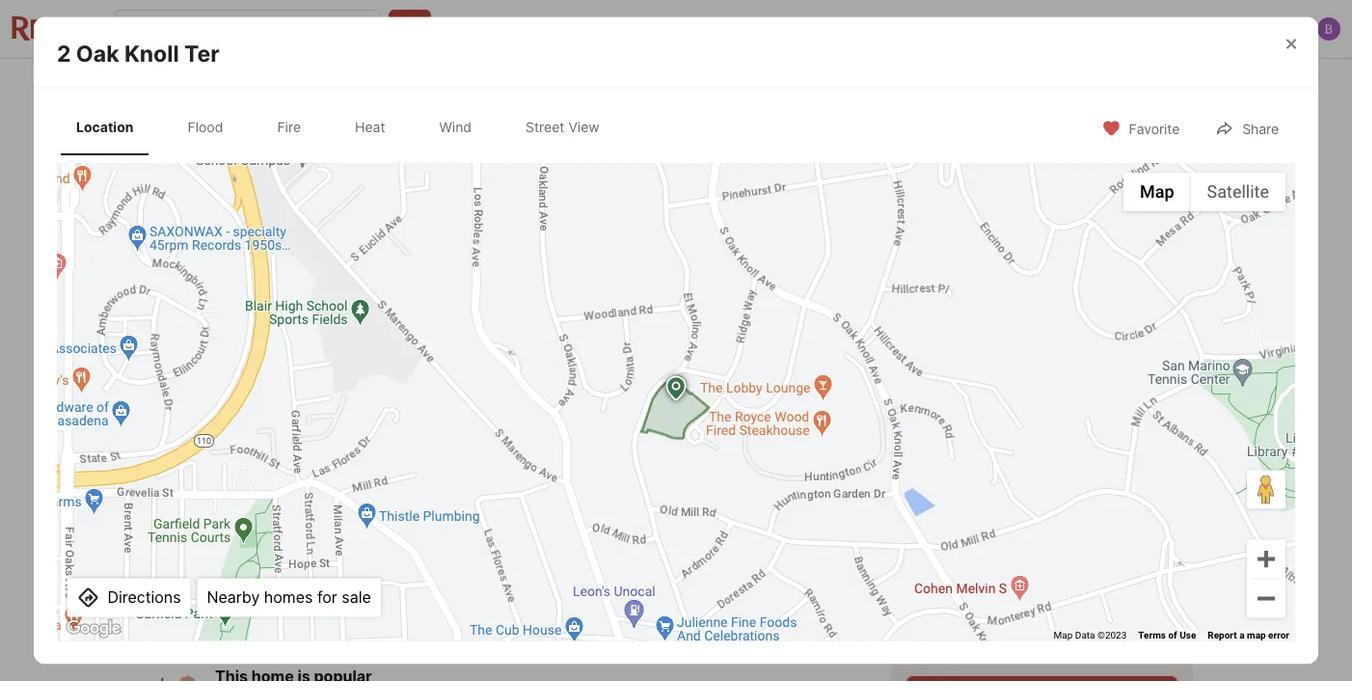 Task type: describe. For each thing, give the bounding box(es) containing it.
Wednesday button
[[1089, 516, 1166, 597]]

terms
[[1139, 629, 1166, 640]]

nearby homes for sale
[[207, 588, 371, 607]]

previous image
[[899, 541, 930, 572]]

homes
[[264, 588, 313, 607]]

fire
[[277, 119, 301, 136]]

history
[[626, 77, 670, 94]]

satellite button
[[1191, 173, 1286, 211]]

75
[[1096, 410, 1113, 426]]

oak for 2 oak knoll ter , pasadena , ca 91106
[[172, 514, 202, 533]]

tab list for share
[[57, 100, 634, 155]]

photos
[[1116, 410, 1161, 426]]

active link
[[254, 478, 302, 495]]

get pre-approved link
[[276, 590, 394, 606]]

video
[[1095, 633, 1128, 646]]

details
[[474, 77, 516, 94]]

list box containing tour in person
[[907, 618, 1178, 661]]

monday
[[925, 577, 969, 589]]

/mo
[[248, 590, 273, 606]]

2 oak knoll ter element
[[57, 17, 243, 68]]

91106
[[386, 514, 429, 533]]

map for map
[[1140, 182, 1174, 202]]

nov for 7
[[1011, 523, 1036, 537]]

sale
[[207, 478, 241, 495]]

out
[[1050, 77, 1073, 93]]

nov 6 monday
[[925, 523, 969, 589]]

pre-
[[303, 590, 331, 606]]

nearby
[[207, 588, 260, 607]]

favorite button for x-out
[[875, 64, 985, 104]]

ca
[[360, 514, 382, 533]]

2 , from the left
[[352, 514, 356, 533]]

user photo image
[[1318, 17, 1341, 41]]

terms of use
[[1139, 629, 1196, 640]]

property details
[[414, 77, 516, 94]]

favorite for x-out
[[918, 77, 969, 93]]

x-
[[1036, 77, 1050, 93]]

map button
[[1124, 173, 1191, 211]]

of
[[1169, 629, 1177, 640]]

data
[[1075, 629, 1095, 640]]

share inside 2 oak knoll ter dialog
[[1243, 120, 1279, 137]]

nearby homes for sale button
[[197, 578, 381, 617]]

favorite button for share
[[1086, 108, 1196, 147]]

for
[[317, 588, 337, 607]]

knoll for 2 oak knoll ter , pasadena , ca 91106
[[206, 514, 244, 533]]

tuesday
[[1011, 577, 1056, 589]]

2 oak knoll ter , pasadena , ca 91106
[[159, 514, 429, 533]]

sale
[[342, 588, 371, 607]]

tax
[[602, 77, 622, 94]]

error
[[1269, 629, 1290, 640]]

tab list for x-out
[[159, 59, 800, 109]]

for
[[177, 478, 203, 495]]

&
[[590, 77, 599, 94]]

baths link
[[523, 588, 565, 607]]

7 inside 7 beds
[[440, 559, 453, 586]]

street view tab
[[510, 104, 615, 152]]

report
[[1208, 629, 1237, 640]]

$36,500,000
[[159, 559, 305, 586]]

map data ©2023
[[1054, 629, 1127, 640]]

a inside dialog
[[1240, 629, 1245, 640]]

submit search image
[[400, 19, 420, 39]]

heat tab
[[340, 104, 401, 152]]

person
[[967, 633, 1011, 646]]

for sale - active
[[177, 478, 302, 495]]

search link
[[181, 74, 265, 97]]

via
[[1075, 633, 1092, 646]]

sale & tax history
[[559, 77, 670, 94]]

wednesday
[[1096, 577, 1158, 589]]

premier
[[1046, 492, 1105, 511]]

32,644 sq ft
[[615, 559, 694, 607]]

directions
[[108, 588, 181, 607]]

satellite
[[1207, 182, 1269, 202]]

©2023
[[1098, 629, 1127, 640]]

City, Address, School, Agent, ZIP search field
[[115, 10, 381, 48]]

schools tab
[[691, 63, 785, 109]]

wind
[[439, 119, 472, 136]]

15.5
[[523, 559, 568, 586]]

in
[[953, 633, 964, 646]]

tour via video chat
[[1042, 633, 1160, 646]]

75 photos button
[[1053, 399, 1178, 438]]

map
[[1247, 629, 1266, 640]]

get
[[276, 590, 300, 606]]

view inside street view button
[[261, 410, 294, 426]]

baths
[[523, 588, 565, 607]]

active
[[254, 478, 302, 495]]

overview tab
[[287, 63, 393, 109]]



Task type: vqa. For each thing, say whether or not it's contained in the screenshot.
Share related to the bottommost Share button
yes



Task type: locate. For each thing, give the bounding box(es) containing it.
terms of use link
[[1139, 629, 1196, 640]]

menu bar
[[1124, 173, 1286, 211]]

wind tab
[[424, 104, 487, 152]]

1 vertical spatial street view
[[218, 410, 294, 426]]

1 vertical spatial map
[[1054, 629, 1073, 640]]

ter inside 2 oak knoll ter element
[[184, 40, 220, 67]]

1 horizontal spatial share
[[1243, 120, 1279, 137]]

map region
[[0, 140, 1352, 681]]

tab list containing location
[[57, 100, 634, 155]]

knoll inside dialog
[[124, 40, 179, 67]]

google image
[[62, 616, 125, 641]]

oak for 2 oak knoll ter
[[76, 40, 119, 67]]

ft
[[638, 588, 653, 607]]

0 vertical spatial view
[[569, 119, 600, 136]]

0 vertical spatial 2
[[57, 40, 71, 67]]

1 horizontal spatial view
[[569, 119, 600, 136]]

search
[[219, 77, 265, 94]]

map
[[1140, 182, 1174, 202], [1054, 629, 1073, 640]]

2 nov from the left
[[1011, 523, 1036, 537]]

tab list up wind
[[159, 59, 800, 109]]

2 inside dialog
[[57, 40, 71, 67]]

menu bar inside 2 oak knoll ter dialog
[[1124, 173, 1286, 211]]

tour left via
[[1042, 633, 1072, 646]]

1 vertical spatial street
[[218, 410, 258, 426]]

1 horizontal spatial map
[[1140, 182, 1174, 202]]

2 oak knoll ter, pasadena, ca 91106 image
[[159, 113, 884, 453], [891, 113, 1193, 279], [891, 287, 1193, 453]]

0 vertical spatial street view
[[526, 119, 600, 136]]

0 horizontal spatial street
[[218, 410, 258, 426]]

knoll up location
[[124, 40, 179, 67]]

0 horizontal spatial a
[[981, 492, 990, 511]]

0 horizontal spatial street view
[[218, 410, 294, 426]]

overview
[[308, 77, 372, 94]]

7 down redfin
[[1011, 536, 1031, 578]]

street view down sale
[[526, 119, 600, 136]]

flood
[[188, 119, 223, 136]]

7 beds
[[440, 559, 477, 607]]

favorite button
[[875, 64, 985, 104], [1086, 108, 1196, 147]]

tab list down the overview on the top
[[57, 100, 634, 155]]

oak down for
[[172, 514, 202, 533]]

knoll
[[124, 40, 179, 67], [206, 514, 244, 533]]

1 horizontal spatial oak
[[172, 514, 202, 533]]

1 horizontal spatial street
[[526, 119, 565, 136]]

tour with a redfin premier agent
[[907, 492, 1152, 511]]

share button right out at the top of the page
[[1097, 64, 1193, 104]]

0 horizontal spatial favorite button
[[875, 64, 985, 104]]

7 up the beds
[[440, 559, 453, 586]]

2 oak knoll ter
[[57, 40, 220, 67]]

map for map data ©2023
[[1054, 629, 1073, 640]]

map inside map popup button
[[1140, 182, 1174, 202]]

next image
[[1155, 541, 1186, 572]]

1 vertical spatial share button
[[1199, 108, 1295, 147]]

6
[[925, 536, 948, 578]]

street view inside tab
[[526, 119, 600, 136]]

2 oak knoll ter dialog
[[0, 17, 1352, 681]]

1 horizontal spatial share button
[[1199, 108, 1295, 147]]

est.
[[159, 590, 183, 606]]

2 up location tab
[[57, 40, 71, 67]]

street inside tab
[[526, 119, 565, 136]]

ter up search link
[[184, 40, 220, 67]]

nov 7 tuesday
[[1011, 523, 1056, 589]]

use
[[1180, 629, 1196, 640]]

ter down -
[[248, 514, 271, 533]]

sale
[[559, 77, 586, 94]]

x-out
[[1036, 77, 1073, 93]]

share button inside 2 oak knoll ter dialog
[[1199, 108, 1295, 147]]

2
[[57, 40, 71, 67], [159, 514, 169, 533]]

0 horizontal spatial knoll
[[124, 40, 179, 67]]

1 vertical spatial favorite
[[1129, 120, 1180, 137]]

with
[[945, 492, 978, 511]]

knoll for 2 oak knoll ter
[[124, 40, 179, 67]]

location tab
[[61, 104, 149, 152]]

street view inside button
[[218, 410, 294, 426]]

$264,788
[[187, 590, 248, 606]]

2 for 2 oak knoll ter , pasadena , ca 91106
[[159, 514, 169, 533]]

view up active link
[[261, 410, 294, 426]]

tab list inside 2 oak knoll ter dialog
[[57, 100, 634, 155]]

a
[[981, 492, 990, 511], [1240, 629, 1245, 640]]

1 vertical spatial view
[[261, 410, 294, 426]]

nov inside nov 7 tuesday
[[1011, 523, 1036, 537]]

chat
[[1131, 633, 1160, 646]]

favorite inside 2 oak knoll ter dialog
[[1129, 120, 1180, 137]]

2 for 2 oak knoll ter
[[57, 40, 71, 67]]

redfin
[[994, 492, 1043, 511]]

beds
[[440, 588, 477, 607]]

1 horizontal spatial a
[[1240, 629, 1245, 640]]

directions button
[[67, 578, 191, 617]]

tab list
[[159, 59, 800, 109], [57, 100, 634, 155]]

1 vertical spatial ter
[[248, 514, 271, 533]]

list box
[[907, 618, 1178, 661]]

15.5 baths
[[523, 559, 568, 607]]

1 vertical spatial knoll
[[206, 514, 244, 533]]

ter for 2 oak knoll ter , pasadena , ca 91106
[[248, 514, 271, 533]]

nov for 6
[[925, 523, 951, 537]]

0 horizontal spatial favorite
[[918, 77, 969, 93]]

schools
[[713, 77, 763, 94]]

1 vertical spatial 2
[[159, 514, 169, 533]]

approved
[[331, 590, 394, 606]]

ter for 2 oak knoll ter
[[184, 40, 220, 67]]

tour for tour in person
[[920, 633, 951, 646]]

tour left with
[[907, 492, 941, 511]]

tour left in
[[920, 633, 951, 646]]

street view
[[526, 119, 600, 136], [218, 410, 294, 426]]

favorite for share
[[1129, 120, 1180, 137]]

street down sale
[[526, 119, 565, 136]]

1 horizontal spatial favorite
[[1129, 120, 1180, 137]]

report a map error link
[[1208, 629, 1290, 640]]

share button up the "satellite"
[[1199, 108, 1295, 147]]

street inside button
[[218, 410, 258, 426]]

tour
[[907, 492, 941, 511], [920, 633, 951, 646], [1042, 633, 1072, 646]]

, down "active"
[[271, 514, 276, 533]]

0 vertical spatial favorite
[[918, 77, 969, 93]]

None button
[[919, 516, 996, 597], [1004, 516, 1081, 597], [919, 516, 996, 597], [1004, 516, 1081, 597]]

,
[[271, 514, 276, 533], [352, 514, 356, 533]]

flood tab
[[172, 104, 239, 152]]

0 vertical spatial favorite button
[[875, 64, 985, 104]]

nov down redfin
[[1011, 523, 1036, 537]]

x-out button
[[993, 64, 1089, 104]]

0 horizontal spatial 7
[[440, 559, 453, 586]]

0 vertical spatial map
[[1140, 182, 1174, 202]]

map left the "satellite"
[[1140, 182, 1174, 202]]

share button
[[1097, 64, 1193, 104], [1199, 108, 1295, 147]]

1 horizontal spatial ter
[[248, 514, 271, 533]]

2 up est.
[[159, 514, 169, 533]]

, left ca
[[352, 514, 356, 533]]

7 inside nov 7 tuesday
[[1011, 536, 1031, 578]]

menu bar containing map
[[1124, 173, 1286, 211]]

0 vertical spatial knoll
[[124, 40, 179, 67]]

1 horizontal spatial 2
[[159, 514, 169, 533]]

view inside street view tab
[[569, 119, 600, 136]]

agent
[[1109, 492, 1152, 511]]

1 horizontal spatial nov
[[1011, 523, 1036, 537]]

nov up previous image
[[925, 523, 951, 537]]

1 horizontal spatial street view
[[526, 119, 600, 136]]

0 horizontal spatial map
[[1054, 629, 1073, 640]]

property
[[414, 77, 470, 94]]

a left map
[[1240, 629, 1245, 640]]

view
[[569, 119, 600, 136], [261, 410, 294, 426]]

1 nov from the left
[[925, 523, 951, 537]]

view down &
[[569, 119, 600, 136]]

street view button
[[175, 399, 310, 438]]

nov inside nov 6 monday
[[925, 523, 951, 537]]

map left via
[[1054, 629, 1073, 640]]

0 horizontal spatial ,
[[271, 514, 276, 533]]

street up for sale - active
[[218, 410, 258, 426]]

map entry image
[[733, 477, 861, 605]]

1 , from the left
[[271, 514, 276, 533]]

0 horizontal spatial 2
[[57, 40, 71, 67]]

property details tab
[[393, 63, 537, 109]]

street view up -
[[218, 410, 294, 426]]

location
[[76, 119, 134, 136]]

1 vertical spatial a
[[1240, 629, 1245, 640]]

0 vertical spatial share button
[[1097, 64, 1193, 104]]

75 photos
[[1096, 410, 1161, 426]]

favorite
[[918, 77, 969, 93], [1129, 120, 1180, 137]]

sq
[[615, 588, 634, 607]]

0 horizontal spatial ter
[[184, 40, 220, 67]]

7
[[1011, 536, 1031, 578], [440, 559, 453, 586]]

0 horizontal spatial view
[[261, 410, 294, 426]]

knoll down "sale"
[[206, 514, 244, 533]]

pasadena
[[280, 514, 352, 533]]

0 vertical spatial ter
[[184, 40, 220, 67]]

fire tab
[[262, 104, 316, 152]]

32,644
[[615, 559, 694, 586]]

1 horizontal spatial knoll
[[206, 514, 244, 533]]

a right with
[[981, 492, 990, 511]]

tab list containing search
[[159, 59, 800, 109]]

tour in person
[[920, 633, 1011, 646]]

1 vertical spatial oak
[[172, 514, 202, 533]]

0 vertical spatial share
[[1140, 77, 1177, 93]]

1 horizontal spatial ,
[[352, 514, 356, 533]]

0 vertical spatial oak
[[76, 40, 119, 67]]

oak
[[76, 40, 119, 67], [172, 514, 202, 533]]

0 horizontal spatial nov
[[925, 523, 951, 537]]

sale & tax history tab
[[537, 63, 691, 109]]

0 horizontal spatial share button
[[1097, 64, 1193, 104]]

1 vertical spatial favorite button
[[1086, 108, 1196, 147]]

1 horizontal spatial 7
[[1011, 536, 1031, 578]]

0 vertical spatial a
[[981, 492, 990, 511]]

oak up location
[[76, 40, 119, 67]]

oak inside dialog
[[76, 40, 119, 67]]

0 horizontal spatial oak
[[76, 40, 119, 67]]

tour for tour via video chat
[[1042, 633, 1072, 646]]

share
[[1140, 77, 1177, 93], [1243, 120, 1279, 137]]

report a map error
[[1208, 629, 1290, 640]]

heat
[[355, 119, 385, 136]]

1 vertical spatial share
[[1243, 120, 1279, 137]]

0 vertical spatial street
[[526, 119, 565, 136]]

-
[[244, 478, 251, 495]]

0 horizontal spatial share
[[1140, 77, 1177, 93]]

tour for tour with a redfin premier agent
[[907, 492, 941, 511]]

1 horizontal spatial favorite button
[[1086, 108, 1196, 147]]

$36,500,000 est. $264,788 /mo get pre-approved
[[159, 559, 394, 606]]



